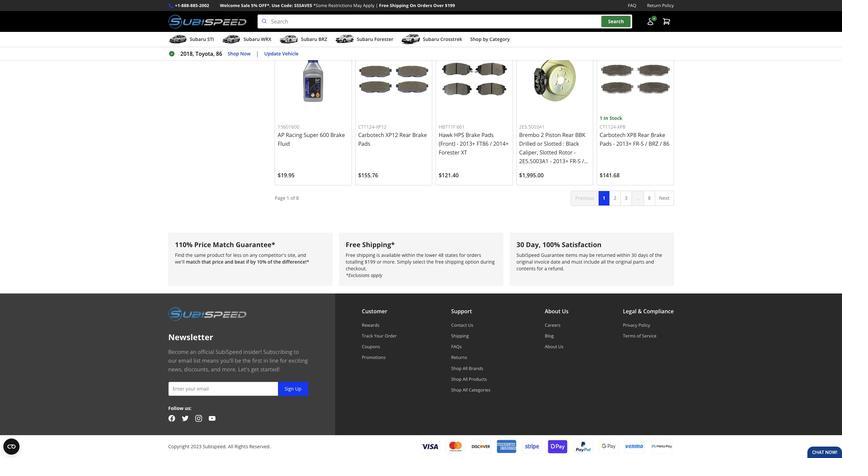 Task type: describe. For each thing, give the bounding box(es) containing it.
brands
[[469, 366, 483, 372]]

service
[[642, 333, 657, 339]]

facebook logo image
[[168, 416, 175, 422]]

100%
[[543, 240, 560, 250]]

3 button
[[621, 191, 632, 206]]

match that price and beat if by 10% of the difference!*
[[186, 259, 309, 265]]

search
[[608, 18, 624, 25]]

update
[[264, 50, 281, 57]]

or inside free shipping* free shipping is available within the lower 48 states for orders totalling $199 or more. simply select the free shipping option during checkout. *exclusions apply
[[377, 259, 382, 265]]

pads inside the ct1124-xp12 carbotech xp12 rear brake pads
[[358, 140, 370, 148]]

track your order link
[[362, 333, 397, 339]]

open widget image
[[3, 439, 20, 455]]

*some restrictions may apply | free shipping on orders over $199
[[313, 2, 455, 8]]

terms
[[623, 333, 636, 339]]

follow
[[168, 405, 184, 412]]

update vehicle
[[264, 50, 299, 57]]

racing
[[286, 132, 302, 139]]

rewards
[[362, 322, 380, 328]]

0 horizontal spatial |
[[256, 50, 259, 58]]

for inside the 30 day, 100% satisfaction subispeed guarantee items may be returned within 30 days of the original invoice date and must include all the original parts and contents for a refund.
[[537, 266, 543, 272]]

the down competitor's
[[274, 259, 281, 265]]

of right terms
[[637, 333, 641, 339]]

shop for shop by category
[[470, 36, 482, 42]]

paypal image
[[573, 440, 593, 454]]

categories
[[469, 387, 491, 393]]

subaru sti button
[[168, 33, 214, 47]]

2013+ inside 1 in stock ct1124-xp8 carbotech xp8 rear brake pads - 2013+ fr-s / brz / 86
[[617, 140, 632, 148]]

ellipses image
[[632, 191, 644, 206]]

0 vertical spatial xp12
[[376, 124, 387, 130]]

forester inside hb711f.661 hawk hps brake pads (front) - 2013+ ft86 / 2014+ forester xt
[[439, 149, 460, 156]]

$121.40
[[439, 172, 459, 179]]

subaru for subaru forester
[[357, 36, 373, 42]]

1 vertical spatial xp12
[[386, 132, 398, 139]]

for inside free shipping* free shipping is available within the lower 48 states for orders totalling $199 or more. simply select the free shipping option during checkout. *exclusions apply
[[459, 252, 466, 258]]

subaru for subaru wrx
[[244, 36, 260, 42]]

shop all categories
[[451, 387, 491, 393]]

your
[[374, 333, 384, 339]]

*exclusions
[[346, 272, 370, 279]]

shop by category button
[[470, 33, 510, 47]]

bbk
[[575, 132, 586, 139]]

terms of service
[[623, 333, 657, 339]]

all
[[601, 259, 606, 265]]

news,
[[168, 366, 183, 373]]

subaru forester button
[[335, 33, 393, 47]]

mastercard image
[[445, 440, 466, 454]]

a subaru sti thumbnail image image
[[168, 34, 187, 44]]

xt
[[461, 149, 467, 156]]

2 about us from the top
[[545, 344, 564, 350]]

rear for xp12
[[400, 132, 411, 139]]

15601600
[[278, 124, 299, 130]]

subaru for subaru crosstrek
[[423, 36, 439, 42]]

for inside become an official subispeed insider! subscribing to our email list means you'll be the first in line for exciting news, discounts, and more. let's get started!
[[280, 357, 287, 365]]

2 about from the top
[[545, 344, 557, 350]]

date
[[551, 259, 561, 265]]

fr- inside 1 in stock ct1124-xp8 carbotech xp8 rear brake pads - 2013+ fr-s / brz / 86
[[633, 140, 641, 148]]

googlepay image
[[599, 440, 619, 454]]

super
[[304, 132, 319, 139]]

pads inside 1 in stock ct1124-xp8 carbotech xp8 rear brake pads - 2013+ fr-s / brz / 86
[[600, 140, 612, 148]]

1 subispeed logo image from the top
[[168, 15, 247, 29]]

carbotech inside 1 in stock ct1124-xp8 carbotech xp8 rear brake pads - 2013+ fr-s / brz / 86
[[600, 132, 626, 139]]

promotions link
[[362, 355, 397, 361]]

be inside the 30 day, 100% satisfaction subispeed guarantee items may be returned within 30 days of the original invoice date and must include all the original parts and contents for a refund.
[[589, 252, 595, 258]]

order
[[385, 333, 397, 339]]

on
[[410, 2, 416, 8]]

shoppay image
[[548, 440, 568, 454]]

1 right page
[[287, 195, 289, 202]]

and left beat
[[225, 259, 233, 265]]

shop all products link
[[451, 377, 491, 383]]

rear inside 1 in stock ct1124-xp8 carbotech xp8 rear brake pads - 2013+ fr-s / brz / 86
[[638, 132, 650, 139]]

shop for shop all brands
[[451, 366, 462, 372]]

more. inside free shipping* free shipping is available within the lower 48 states for orders totalling $199 or more. simply select the free shipping option during checkout. *exclusions apply
[[383, 259, 396, 265]]

privacy policy link
[[623, 322, 674, 328]]

fluid
[[278, 140, 290, 148]]

first
[[252, 357, 262, 365]]

0 vertical spatial slotted
[[544, 140, 562, 148]]

subaru crosstrek
[[423, 36, 462, 42]]

brake inside the ct1124-xp12 carbotech xp12 rear brake pads
[[413, 132, 427, 139]]

become an official subispeed insider! subscribing to our email list means you'll be the first in line for exciting news, discounts, and more. let's get started!
[[168, 349, 308, 373]]

1 vertical spatial slotted
[[540, 149, 557, 156]]

all for brands
[[463, 366, 468, 372]]

started!
[[260, 366, 280, 373]]

our
[[168, 357, 177, 365]]

return
[[647, 2, 661, 8]]

youtube logo image
[[209, 416, 215, 422]]

2 2e5.5003a1 from the top
[[519, 158, 549, 165]]

the right days in the bottom of the page
[[655, 252, 662, 258]]

hawk hps brake pads (front) - 2013+ ft86 / 2014+ forester xt image
[[439, 44, 510, 115]]

2 original from the left
[[616, 259, 632, 265]]

copyright
[[168, 444, 190, 450]]

privacy policy
[[623, 322, 650, 328]]

update vehicle button
[[264, 50, 299, 58]]

1 about us from the top
[[545, 308, 569, 315]]

2e5.5003a1 brembo 2 piston rear bbk drilled or slotted : black caliper, slotted rotor - 2e5.5003a1 - 2013+ fr-s / brz / 86
[[519, 124, 586, 174]]

1 2e5.5003a1 from the top
[[519, 124, 545, 130]]

1 vertical spatial shipping
[[445, 259, 464, 265]]

2 button
[[610, 191, 621, 206]]

sign
[[285, 386, 294, 392]]

&
[[638, 308, 642, 315]]

satisfaction
[[562, 240, 602, 250]]

subaru for subaru sti
[[190, 36, 206, 42]]

find the same product for less on any competitor's site, and we'll
[[175, 252, 306, 265]]

shop all brands
[[451, 366, 483, 372]]

contact us
[[451, 322, 473, 328]]

legal
[[623, 308, 637, 315]]

- down piston
[[550, 158, 552, 165]]

apply
[[371, 272, 382, 279]]

we'll
[[175, 259, 185, 265]]

subaru wrx button
[[222, 33, 271, 47]]

shop by category
[[470, 36, 510, 42]]

carbotech xp12 rear brake pads image
[[358, 44, 429, 115]]

contact
[[451, 322, 467, 328]]

match
[[213, 240, 234, 250]]

$19.95
[[278, 172, 295, 179]]

shop for shop all categories
[[451, 387, 462, 393]]

$206.17 link
[[355, 0, 433, 37]]

days
[[638, 252, 648, 258]]

subaru sti
[[190, 36, 214, 42]]

carbotech inside the ct1124-xp12 carbotech xp12 rear brake pads
[[358, 132, 384, 139]]

8 inside button
[[648, 195, 651, 202]]

86 inside 1 in stock ct1124-xp8 carbotech xp8 rear brake pads - 2013+ fr-s / brz / 86
[[663, 140, 670, 148]]

*some
[[313, 2, 327, 8]]

shop for shop now
[[228, 50, 239, 57]]

of down competitor's
[[268, 259, 272, 265]]

visa image
[[420, 440, 440, 454]]

track
[[362, 333, 373, 339]]

ct1124- inside 1 in stock ct1124-xp8 carbotech xp8 rear brake pads - 2013+ fr-s / brz / 86
[[600, 124, 618, 130]]

888-
[[181, 2, 190, 8]]

brz inside 2e5.5003a1 brembo 2 piston rear bbk drilled or slotted : black caliper, slotted rotor - 2e5.5003a1 - 2013+ fr-s / brz / 86
[[519, 167, 529, 174]]

0 vertical spatial |
[[376, 2, 378, 8]]

$114.27
[[600, 23, 620, 31]]

- inside 1 in stock ct1124-xp8 carbotech xp8 rear brake pads - 2013+ fr-s / brz / 86
[[613, 140, 615, 148]]

use
[[272, 2, 280, 8]]

ap racing super 600 brake fluid image
[[278, 44, 349, 115]]

0 vertical spatial us
[[562, 308, 569, 315]]

2 vertical spatial free
[[346, 252, 355, 258]]

all left 'rights'
[[228, 444, 233, 450]]

1 vertical spatial free
[[346, 240, 361, 250]]

hps
[[454, 132, 464, 139]]

metapay image
[[652, 445, 672, 449]]

ap
[[278, 132, 285, 139]]

in
[[604, 115, 608, 121]]

86 inside 2e5.5003a1 brembo 2 piston rear bbk drilled or slotted : black caliper, slotted rotor - 2e5.5003a1 - 2013+ fr-s / brz / 86
[[534, 167, 540, 174]]

1 for 1 in stock ct1124-xp8 carbotech xp8 rear brake pads - 2013+ fr-s / brz / 86
[[600, 115, 603, 121]]

:
[[563, 140, 565, 148]]

$114.27 link
[[597, 0, 674, 37]]

2014+
[[493, 140, 509, 148]]

day,
[[526, 240, 541, 250]]

shop all brands link
[[451, 366, 491, 372]]

1 horizontal spatial 30
[[632, 252, 637, 258]]

for inside find the same product for less on any competitor's site, and we'll
[[226, 252, 232, 258]]



Task type: locate. For each thing, give the bounding box(es) containing it.
within inside free shipping* free shipping is available within the lower 48 states for orders totalling $199 or more. simply select the free shipping option during checkout. *exclusions apply
[[402, 252, 415, 258]]

promotions
[[362, 355, 386, 361]]

1 horizontal spatial within
[[617, 252, 630, 258]]

stripe image
[[522, 440, 542, 454]]

1 vertical spatial $199
[[365, 259, 376, 265]]

pads
[[482, 132, 494, 139], [358, 140, 370, 148], [600, 140, 612, 148]]

fr- inside 2e5.5003a1 brembo 2 piston rear bbk drilled or slotted : black caliper, slotted rotor - 2e5.5003a1 - 2013+ fr-s / brz / 86
[[570, 158, 578, 165]]

restrictions
[[328, 2, 352, 8]]

1 original from the left
[[517, 259, 533, 265]]

$98.31
[[519, 23, 536, 31]]

search input field
[[257, 15, 632, 29]]

match
[[186, 259, 200, 265]]

30 left day,
[[517, 240, 524, 250]]

and up the difference!*
[[298, 252, 306, 258]]

2013+ down stock
[[617, 140, 632, 148]]

0 vertical spatial fr-
[[633, 140, 641, 148]]

| right apply
[[376, 2, 378, 8]]

brake inside hb711f.661 hawk hps brake pads (front) - 2013+ ft86 / 2014+ forester xt
[[466, 132, 480, 139]]

1 vertical spatial about
[[545, 344, 557, 350]]

more. down you'll
[[222, 366, 237, 373]]

us for about us link
[[558, 344, 564, 350]]

1 ct1124- from the left
[[358, 124, 376, 130]]

or inside 2e5.5003a1 brembo 2 piston rear bbk drilled or slotted : black caliper, slotted rotor - 2e5.5003a1 - 2013+ fr-s / brz / 86
[[537, 140, 543, 148]]

and down days in the bottom of the page
[[646, 259, 654, 265]]

a subaru forester thumbnail image image
[[335, 34, 354, 44]]

s inside 1 in stock ct1124-xp8 carbotech xp8 rear brake pads - 2013+ fr-s / brz / 86
[[641, 140, 644, 148]]

3 brake from the left
[[466, 132, 480, 139]]

vehicle
[[282, 50, 299, 57]]

be inside become an official subispeed insider! subscribing to our email list means you'll be the first in line for exciting news, discounts, and more. let's get started!
[[235, 357, 241, 365]]

brembo 2 piston rear bbk drilled or slotted : black caliper, slotted rotor - 2e5.5003a1 - 2013+ fr-s / brz / 86 image
[[519, 44, 591, 115]]

pads down in at the top right of the page
[[600, 140, 612, 148]]

items
[[566, 252, 578, 258]]

1 vertical spatial 2e5.5003a1
[[519, 158, 549, 165]]

simply
[[397, 259, 412, 265]]

- down black
[[574, 149, 576, 156]]

policy for return policy
[[662, 2, 674, 8]]

subaru for subaru brz
[[301, 36, 317, 42]]

0 vertical spatial 2
[[541, 132, 544, 139]]

must
[[571, 259, 583, 265]]

1 horizontal spatial ct1124-
[[600, 124, 618, 130]]

0 vertical spatial 2e5.5003a1
[[519, 124, 545, 130]]

$199 up apply
[[365, 259, 376, 265]]

5%
[[251, 2, 258, 8]]

be up include
[[589, 252, 595, 258]]

1 carbotech from the left
[[358, 132, 384, 139]]

1 vertical spatial forester
[[439, 149, 460, 156]]

next
[[659, 195, 670, 202]]

1 vertical spatial more.
[[222, 366, 237, 373]]

slotted left the rotor
[[540, 149, 557, 156]]

about us up careers link
[[545, 308, 569, 315]]

2 left piston
[[541, 132, 544, 139]]

contents
[[517, 266, 536, 272]]

0 horizontal spatial original
[[517, 259, 533, 265]]

email
[[178, 357, 192, 365]]

0 horizontal spatial 30
[[517, 240, 524, 250]]

subaru down $206.17
[[357, 36, 373, 42]]

8 button
[[644, 191, 655, 206]]

1 horizontal spatial subispeed
[[517, 252, 540, 258]]

$199 right over
[[445, 2, 455, 8]]

0 horizontal spatial 8
[[296, 195, 299, 202]]

in
[[264, 357, 268, 365]]

0 vertical spatial 86
[[216, 50, 222, 58]]

faqs link
[[451, 344, 491, 350]]

brake inside 1 in stock ct1124-xp8 carbotech xp8 rear brake pads - 2013+ fr-s / brz / 86
[[651, 132, 665, 139]]

$199 inside free shipping* free shipping is available within the lower 48 states for orders totalling $199 or more. simply select the free shipping option during checkout. *exclusions apply
[[365, 259, 376, 265]]

1 left in at the top right of the page
[[600, 115, 603, 121]]

0 vertical spatial shipping
[[357, 252, 375, 258]]

0 horizontal spatial rear
[[400, 132, 411, 139]]

all for products
[[463, 377, 468, 383]]

1 vertical spatial 30
[[632, 252, 637, 258]]

2 8 from the left
[[648, 195, 651, 202]]

subaru inside dropdown button
[[244, 36, 260, 42]]

2 subaru from the left
[[244, 36, 260, 42]]

forester
[[374, 36, 393, 42], [439, 149, 460, 156]]

1 vertical spatial about us
[[545, 344, 564, 350]]

a subaru brz thumbnail image image
[[280, 34, 298, 44]]

us
[[562, 308, 569, 315], [468, 322, 473, 328], [558, 344, 564, 350]]

0 horizontal spatial policy
[[639, 322, 650, 328]]

0 vertical spatial free
[[379, 2, 389, 8]]

shop down returns
[[451, 366, 462, 372]]

2 vertical spatial us
[[558, 344, 564, 350]]

us up shipping link
[[468, 322, 473, 328]]

1 horizontal spatial policy
[[662, 2, 674, 8]]

2013+ inside 2e5.5003a1 brembo 2 piston rear bbk drilled or slotted : black caliper, slotted rotor - 2e5.5003a1 - 2013+ fr-s / brz / 86
[[553, 158, 569, 165]]

customer
[[362, 308, 387, 315]]

2e5.5003a1 up brembo
[[519, 124, 545, 130]]

contact us link
[[451, 322, 491, 328]]

2 horizontal spatial pads
[[600, 140, 612, 148]]

1 8 from the left
[[296, 195, 299, 202]]

be up let's
[[235, 357, 241, 365]]

sale
[[241, 2, 250, 8]]

0 vertical spatial by
[[483, 36, 488, 42]]

the down the lower
[[427, 259, 434, 265]]

subispeed logo image
[[168, 15, 247, 29], [168, 307, 247, 321]]

600
[[320, 132, 329, 139]]

0 horizontal spatial pads
[[358, 140, 370, 148]]

1 for 1
[[603, 195, 606, 202]]

about up careers
[[545, 308, 561, 315]]

to
[[294, 349, 299, 356]]

return policy
[[647, 2, 674, 8]]

1 horizontal spatial xp8
[[627, 132, 637, 139]]

welcome
[[220, 2, 240, 8]]

3 rear from the left
[[638, 132, 650, 139]]

1 vertical spatial policy
[[639, 322, 650, 328]]

$1,995.00 down caliper,
[[519, 172, 544, 179]]

difference!*
[[282, 259, 309, 265]]

pads inside hb711f.661 hawk hps brake pads (front) - 2013+ ft86 / 2014+ forester xt
[[482, 132, 494, 139]]

0 vertical spatial 30
[[517, 240, 524, 250]]

about us down blog link
[[545, 344, 564, 350]]

you'll
[[220, 357, 234, 365]]

all down shop all brands
[[463, 377, 468, 383]]

more. down available
[[383, 259, 396, 265]]

option
[[465, 259, 479, 265]]

4 subaru from the left
[[357, 36, 373, 42]]

by right "if"
[[250, 259, 256, 265]]

1 horizontal spatial s
[[641, 140, 644, 148]]

within up simply
[[402, 252, 415, 258]]

for left a
[[537, 266, 543, 272]]

0 vertical spatial s
[[641, 140, 644, 148]]

5 subaru from the left
[[423, 36, 439, 42]]

Enter your email text field
[[168, 382, 308, 396]]

orders
[[417, 2, 432, 8]]

2 inside 'button'
[[614, 195, 617, 202]]

the inside find the same product for less on any competitor's site, and we'll
[[186, 252, 193, 258]]

get
[[251, 366, 259, 373]]

guarantee
[[541, 252, 564, 258]]

- inside hb711f.661 hawk hps brake pads (front) - 2013+ ft86 / 2014+ forester xt
[[457, 140, 459, 148]]

discover image
[[471, 440, 491, 454]]

2013+ up xt
[[460, 140, 475, 148]]

1 horizontal spatial $1,995.00
[[519, 172, 544, 179]]

1 vertical spatial shipping
[[451, 333, 469, 339]]

invoice
[[534, 259, 550, 265]]

$1,995.00 up the "a subaru brz thumbnail image"
[[278, 23, 302, 31]]

2 rear from the left
[[562, 132, 574, 139]]

the up let's
[[243, 357, 251, 365]]

toyota,
[[196, 50, 215, 58]]

or down is
[[377, 259, 382, 265]]

s inside 2e5.5003a1 brembo 2 piston rear bbk drilled or slotted : black caliper, slotted rotor - 2e5.5003a1 - 2013+ fr-s / brz / 86
[[578, 158, 581, 165]]

1 vertical spatial or
[[377, 259, 382, 265]]

2002
[[199, 2, 209, 8]]

1 horizontal spatial $199
[[445, 2, 455, 8]]

1 brake from the left
[[331, 132, 345, 139]]

within inside the 30 day, 100% satisfaction subispeed guarantee items may be returned within 30 days of the original invoice date and must include all the original parts and contents for a refund.
[[617, 252, 630, 258]]

0 horizontal spatial within
[[402, 252, 415, 258]]

1 vertical spatial by
[[250, 259, 256, 265]]

all
[[463, 366, 468, 372], [463, 377, 468, 383], [463, 387, 468, 393], [228, 444, 233, 450]]

0 horizontal spatial more.
[[222, 366, 237, 373]]

shipping
[[390, 2, 409, 8], [451, 333, 469, 339]]

1 horizontal spatial |
[[376, 2, 378, 8]]

shipping left on
[[390, 2, 409, 8]]

$1,995.00 inside $1,995.00 link
[[278, 23, 302, 31]]

us down blog link
[[558, 344, 564, 350]]

subaru inside 'dropdown button'
[[357, 36, 373, 42]]

subispeed logo image down '2002'
[[168, 15, 247, 29]]

shop left now
[[228, 50, 239, 57]]

2e5.5003a1
[[519, 124, 545, 130], [519, 158, 549, 165]]

of right days in the bottom of the page
[[650, 252, 654, 258]]

faq
[[628, 2, 637, 8]]

now
[[240, 50, 251, 57]]

1 horizontal spatial or
[[537, 140, 543, 148]]

2 horizontal spatial 2013+
[[617, 140, 632, 148]]

0 horizontal spatial shipping
[[357, 252, 375, 258]]

original left parts
[[616, 259, 632, 265]]

blog
[[545, 333, 554, 339]]

subaru down $99.00
[[423, 36, 439, 42]]

forester down (front)
[[439, 149, 460, 156]]

8 right ...
[[648, 195, 651, 202]]

2
[[541, 132, 544, 139], [614, 195, 617, 202]]

subaru right the "a subaru brz thumbnail image"
[[301, 36, 317, 42]]

2 brake from the left
[[413, 132, 427, 139]]

8
[[296, 195, 299, 202], [648, 195, 651, 202]]

policy up terms of service link
[[639, 322, 650, 328]]

rear inside the ct1124-xp12 carbotech xp12 rear brake pads
[[400, 132, 411, 139]]

for right "line"
[[280, 357, 287, 365]]

brz inside dropdown button
[[319, 36, 327, 42]]

shop all categories link
[[451, 387, 491, 393]]

1 horizontal spatial be
[[589, 252, 595, 258]]

support
[[451, 308, 472, 315]]

1 vertical spatial s
[[578, 158, 581, 165]]

2 horizontal spatial brz
[[649, 140, 659, 148]]

110% price match guarantee*
[[175, 240, 275, 250]]

1 horizontal spatial brz
[[519, 167, 529, 174]]

subaru left the wrx at the top left of page
[[244, 36, 260, 42]]

0 horizontal spatial 2
[[541, 132, 544, 139]]

1 rear from the left
[[400, 132, 411, 139]]

a
[[545, 266, 547, 272]]

0 vertical spatial xp8
[[618, 124, 626, 130]]

subaru brz
[[301, 36, 327, 42]]

- down 'hps'
[[457, 140, 459, 148]]

previous button
[[571, 191, 599, 206]]

shop down shop all brands
[[451, 377, 462, 383]]

0 vertical spatial about
[[545, 308, 561, 315]]

|
[[376, 2, 378, 8], [256, 50, 259, 58]]

us up careers link
[[562, 308, 569, 315]]

rear inside 2e5.5003a1 brembo 2 piston rear bbk drilled or slotted : black caliper, slotted rotor - 2e5.5003a1 - 2013+ fr-s / brz / 86
[[562, 132, 574, 139]]

more. inside become an official subispeed insider! subscribing to our email list means you'll be the first in line for exciting news, discounts, and more. let's get started!
[[222, 366, 237, 373]]

2 ct1124- from the left
[[600, 124, 618, 130]]

2 subispeed logo image from the top
[[168, 307, 247, 321]]

0 horizontal spatial subispeed
[[216, 349, 242, 356]]

shop left category
[[470, 36, 482, 42]]

shipping*
[[362, 240, 395, 250]]

0 vertical spatial forester
[[374, 36, 393, 42]]

and down items
[[562, 259, 570, 265]]

the inside become an official subispeed insider! subscribing to our email list means you'll be the first in line for exciting news, discounts, and more. let's get started!
[[243, 357, 251, 365]]

2 vertical spatial brz
[[519, 167, 529, 174]]

1 horizontal spatial by
[[483, 36, 488, 42]]

products
[[469, 377, 487, 383]]

during
[[481, 259, 495, 265]]

instagram logo image
[[195, 416, 202, 422]]

1 vertical spatial subispeed logo image
[[168, 307, 247, 321]]

1 within from the left
[[402, 252, 415, 258]]

up
[[295, 386, 301, 392]]

0 vertical spatial shipping
[[390, 2, 409, 8]]

exciting
[[289, 357, 308, 365]]

shop inside shop by category dropdown button
[[470, 36, 482, 42]]

1 vertical spatial us
[[468, 322, 473, 328]]

1 inside button
[[603, 195, 606, 202]]

0 vertical spatial more.
[[383, 259, 396, 265]]

2013+ down the rotor
[[553, 158, 569, 165]]

$199
[[445, 2, 455, 8], [365, 259, 376, 265]]

0 vertical spatial subispeed logo image
[[168, 15, 247, 29]]

0 vertical spatial subispeed
[[517, 252, 540, 258]]

welcome sale 5% off*. use code: sssave5
[[220, 2, 312, 8]]

subispeed up you'll
[[216, 349, 242, 356]]

1 horizontal spatial shipping
[[451, 333, 469, 339]]

the up match
[[186, 252, 193, 258]]

86
[[216, 50, 222, 58], [663, 140, 670, 148], [534, 167, 540, 174]]

about down blog
[[545, 344, 557, 350]]

or
[[537, 140, 543, 148], [377, 259, 382, 265]]

available
[[381, 252, 401, 258]]

policy for privacy policy
[[639, 322, 650, 328]]

0 horizontal spatial by
[[250, 259, 256, 265]]

2 horizontal spatial rear
[[638, 132, 650, 139]]

policy right return
[[662, 2, 674, 8]]

of right page
[[291, 195, 295, 202]]

by inside dropdown button
[[483, 36, 488, 42]]

shipping left is
[[357, 252, 375, 258]]

brz inside 1 in stock ct1124-xp8 carbotech xp8 rear brake pads - 2013+ fr-s / brz / 86
[[649, 140, 659, 148]]

twitter logo image
[[182, 416, 188, 422]]

1 inside 1 in stock ct1124-xp8 carbotech xp8 rear brake pads - 2013+ fr-s / brz / 86
[[600, 115, 603, 121]]

1 horizontal spatial 8
[[648, 195, 651, 202]]

0 horizontal spatial shipping
[[390, 2, 409, 8]]

3 subaru from the left
[[301, 36, 317, 42]]

forester inside 'dropdown button'
[[374, 36, 393, 42]]

1 horizontal spatial 2
[[614, 195, 617, 202]]

all down shop all products
[[463, 387, 468, 393]]

an
[[190, 349, 196, 356]]

2013+ inside hb711f.661 hawk hps brake pads (front) - 2013+ ft86 / 2014+ forester xt
[[460, 140, 475, 148]]

2e5.5003a1 down caliper,
[[519, 158, 549, 165]]

0 horizontal spatial $1,995.00
[[278, 23, 302, 31]]

2 inside 2e5.5003a1 brembo 2 piston rear bbk drilled or slotted : black caliper, slotted rotor - 2e5.5003a1 - 2013+ fr-s / brz / 86
[[541, 132, 544, 139]]

us for contact us link
[[468, 322, 473, 328]]

ct1124- inside the ct1124-xp12 carbotech xp12 rear brake pads
[[358, 124, 376, 130]]

shop down shop all products
[[451, 387, 462, 393]]

subaru left sti
[[190, 36, 206, 42]]

1 vertical spatial xp8
[[627, 132, 637, 139]]

1 horizontal spatial carbotech
[[600, 132, 626, 139]]

1 vertical spatial brz
[[649, 140, 659, 148]]

and inside become an official subispeed insider! subscribing to our email list means you'll be the first in line for exciting news, discounts, and more. let's get started!
[[211, 366, 221, 373]]

a subaru wrx thumbnail image image
[[222, 34, 241, 44]]

subispeed inside become an official subispeed insider! subscribing to our email list means you'll be the first in line for exciting news, discounts, and more. let's get started!
[[216, 349, 242, 356]]

2 left '3'
[[614, 195, 617, 202]]

within right returned
[[617, 252, 630, 258]]

2 carbotech from the left
[[600, 132, 626, 139]]

shop for shop all products
[[451, 377, 462, 383]]

1 vertical spatial be
[[235, 357, 241, 365]]

2023
[[191, 444, 202, 450]]

8 right page
[[296, 195, 299, 202]]

- down stock
[[613, 140, 615, 148]]

subaru inside 'dropdown button'
[[190, 36, 206, 42]]

0 horizontal spatial fr-
[[570, 158, 578, 165]]

the right all
[[607, 259, 614, 265]]

shop inside shop now link
[[228, 50, 239, 57]]

all for categories
[[463, 387, 468, 393]]

pads up ft86 on the right
[[482, 132, 494, 139]]

carbotech xp8 rear brake pads - 2013+ fr-s / brz / 86 image
[[600, 44, 671, 115]]

2018,
[[180, 50, 194, 58]]

product
[[207, 252, 224, 258]]

or right drilled
[[537, 140, 543, 148]]

guarantee*
[[236, 240, 275, 250]]

a subaru crosstrek thumbnail image image
[[402, 34, 420, 44]]

all left brands
[[463, 366, 468, 372]]

1 vertical spatial 86
[[663, 140, 670, 148]]

hb711f.661
[[439, 124, 465, 130]]

carbotech
[[358, 132, 384, 139], [600, 132, 626, 139]]

states
[[445, 252, 458, 258]]

0 vertical spatial about us
[[545, 308, 569, 315]]

0 horizontal spatial xp8
[[618, 124, 626, 130]]

0 horizontal spatial 2013+
[[460, 140, 475, 148]]

subaru crosstrek button
[[402, 33, 462, 47]]

1 horizontal spatial pads
[[482, 132, 494, 139]]

brake inside 15601600 ap racing super 600 brake fluid
[[331, 132, 345, 139]]

0 horizontal spatial or
[[377, 259, 382, 265]]

shipping down the states
[[445, 259, 464, 265]]

| right now
[[256, 50, 259, 58]]

for left less
[[226, 252, 232, 258]]

rear
[[400, 132, 411, 139], [562, 132, 574, 139], [638, 132, 650, 139]]

1 subaru from the left
[[190, 36, 206, 42]]

1 horizontal spatial 86
[[534, 167, 540, 174]]

1 horizontal spatial more.
[[383, 259, 396, 265]]

forester down $206.17
[[374, 36, 393, 42]]

on
[[243, 252, 249, 258]]

$99.00 link
[[436, 0, 513, 37]]

of inside the 30 day, 100% satisfaction subispeed guarantee items may be returned within 30 days of the original invoice date and must include all the original parts and contents for a refund.
[[650, 252, 654, 258]]

page
[[275, 195, 285, 202]]

venmo image
[[624, 440, 644, 454]]

1 vertical spatial |
[[256, 50, 259, 58]]

1 about from the top
[[545, 308, 561, 315]]

2 within from the left
[[617, 252, 630, 258]]

30 day, 100% satisfaction subispeed guarantee items may be returned within 30 days of the original invoice date and must include all the original parts and contents for a refund.
[[517, 240, 662, 272]]

that
[[202, 259, 211, 265]]

shop now link
[[228, 50, 251, 58]]

rear for piston
[[562, 132, 574, 139]]

and
[[298, 252, 306, 258], [225, 259, 233, 265], [562, 259, 570, 265], [646, 259, 654, 265], [211, 366, 221, 373]]

0 horizontal spatial $199
[[365, 259, 376, 265]]

subispeed.
[[203, 444, 227, 450]]

pads up $155.76
[[358, 140, 370, 148]]

original up contents
[[517, 259, 533, 265]]

0 horizontal spatial ct1124-
[[358, 124, 376, 130]]

0 horizontal spatial 86
[[216, 50, 222, 58]]

line
[[270, 357, 279, 365]]

for right the states
[[459, 252, 466, 258]]

1 horizontal spatial forester
[[439, 149, 460, 156]]

0 horizontal spatial forester
[[374, 36, 393, 42]]

1 horizontal spatial fr-
[[633, 140, 641, 148]]

1 vertical spatial 2
[[614, 195, 617, 202]]

4 brake from the left
[[651, 132, 665, 139]]

subispeed inside the 30 day, 100% satisfaction subispeed guarantee items may be returned within 30 days of the original invoice date and must include all the original parts and contents for a refund.
[[517, 252, 540, 258]]

by left category
[[483, 36, 488, 42]]

1 left 2 'button'
[[603, 195, 606, 202]]

amex image
[[497, 440, 517, 454]]

any
[[250, 252, 258, 258]]

black
[[566, 140, 579, 148]]

and down 'means'
[[211, 366, 221, 373]]

rewards link
[[362, 322, 397, 328]]

1 horizontal spatial rear
[[562, 132, 574, 139]]

button image
[[646, 18, 655, 26]]

shipping down contact
[[451, 333, 469, 339]]

let's
[[238, 366, 250, 373]]

slotted down piston
[[544, 140, 562, 148]]

and inside find the same product for less on any competitor's site, and we'll
[[298, 252, 306, 258]]

discounts,
[[184, 366, 210, 373]]

30 up parts
[[632, 252, 637, 258]]

subispeed down day,
[[517, 252, 540, 258]]

1 horizontal spatial 2013+
[[553, 158, 569, 165]]

shipping
[[357, 252, 375, 258], [445, 259, 464, 265]]

subispeed logo image up newsletter
[[168, 307, 247, 321]]

returns
[[451, 355, 467, 361]]

subaru wrx
[[244, 36, 271, 42]]

0 vertical spatial brz
[[319, 36, 327, 42]]

rotor
[[559, 149, 573, 156]]

the up select
[[417, 252, 424, 258]]

1 horizontal spatial shipping
[[445, 259, 464, 265]]

/ inside hb711f.661 hawk hps brake pads (front) - 2013+ ft86 / 2014+ forester xt
[[490, 140, 492, 148]]

0 vertical spatial $199
[[445, 2, 455, 8]]



Task type: vqa. For each thing, say whether or not it's contained in the screenshot.
Shop
yes



